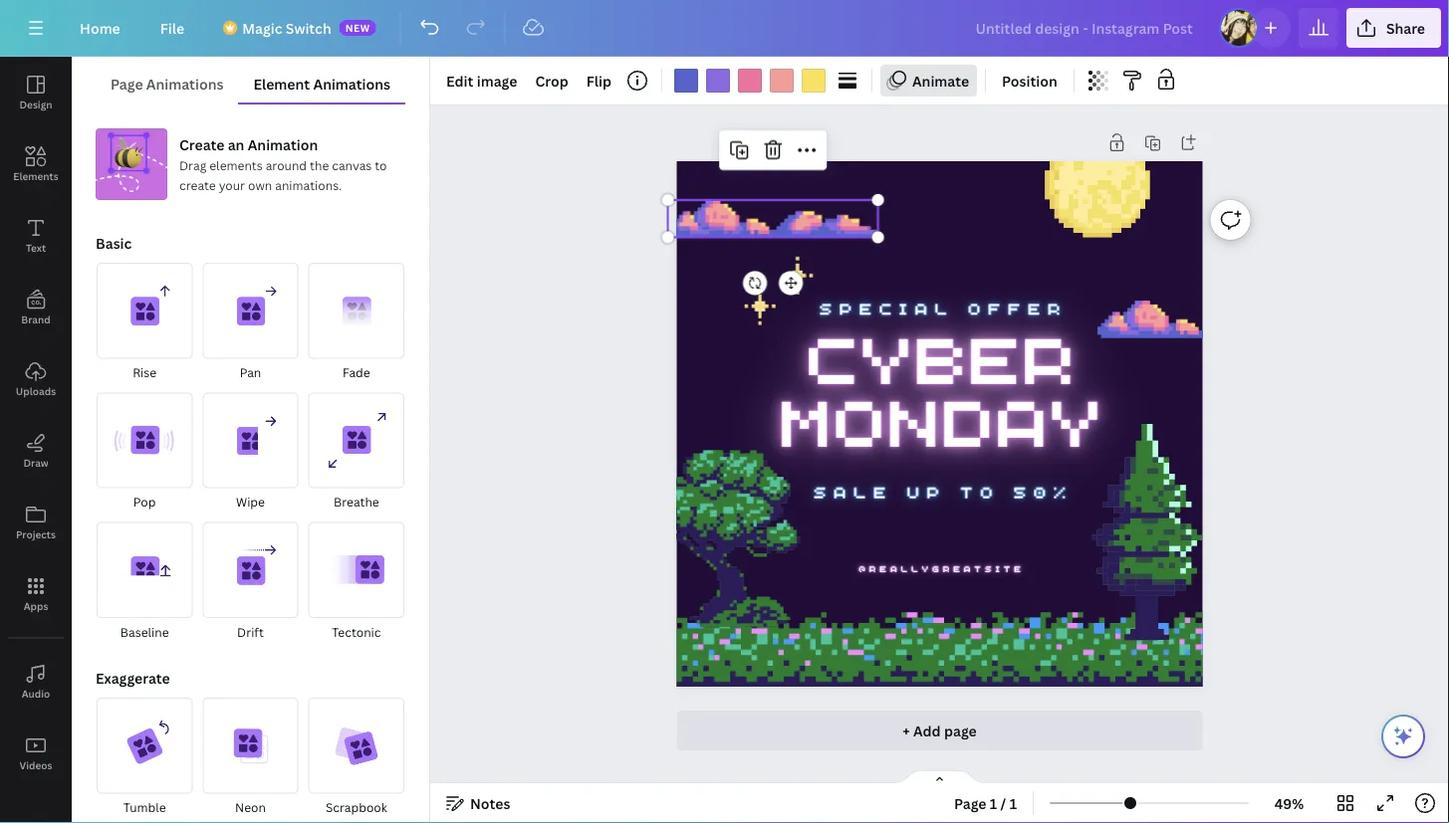 Task type: locate. For each thing, give the bounding box(es) containing it.
element animations
[[253, 74, 390, 93]]

basic
[[96, 234, 132, 253]]

create an animation drag elements around the canvas to create your own animations.
[[179, 135, 387, 193]]

show pages image
[[892, 770, 988, 786]]

position button
[[994, 65, 1066, 97]]

page left /
[[954, 794, 987, 813]]

fade button
[[307, 262, 405, 384]]

animations down file dropdown button
[[146, 74, 224, 93]]

1 horizontal spatial animations
[[313, 74, 390, 93]]

0 horizontal spatial page
[[111, 74, 143, 93]]

to
[[375, 157, 387, 173], [960, 479, 1000, 503]]

#5561d3 image
[[674, 69, 698, 93]]

@reallygreatsite
[[859, 563, 1025, 575]]

0 vertical spatial page
[[111, 74, 143, 93]]

draw
[[23, 456, 48, 470]]

design button
[[0, 57, 72, 128]]

elements button
[[0, 128, 72, 200]]

animations inside "element animations" button
[[313, 74, 390, 93]]

magic switch
[[242, 18, 331, 37]]

drift button
[[202, 522, 299, 643]]

#ffe14d image
[[802, 69, 826, 93], [802, 69, 826, 93]]

file
[[160, 18, 184, 37]]

text button
[[0, 200, 72, 272]]

0 horizontal spatial animations
[[146, 74, 224, 93]]

audio
[[22, 687, 50, 701]]

drift
[[237, 624, 264, 640]]

edit image button
[[438, 65, 525, 97]]

uploads button
[[0, 344, 72, 415]]

neon
[[235, 800, 266, 816]]

exaggerate
[[96, 669, 170, 688]]

page down home link
[[111, 74, 143, 93]]

1 horizontal spatial 1
[[1010, 794, 1017, 813]]

wipe button
[[202, 392, 299, 514]]

2 animations from the left
[[313, 74, 390, 93]]

tumble image
[[97, 698, 193, 794]]

/
[[1001, 794, 1006, 813]]

neon image
[[203, 698, 298, 794]]

animations.
[[275, 177, 342, 193]]

page
[[944, 722, 977, 741]]

apps button
[[0, 559, 72, 631]]

breathe
[[334, 494, 379, 511]]

cyber
[[805, 302, 1075, 402]]

special
[[819, 295, 954, 319]]

1 left /
[[990, 794, 997, 813]]

animations inside page animations 'button'
[[146, 74, 224, 93]]

baseline button
[[96, 522, 194, 643]]

rise
[[133, 364, 157, 381]]

to right up
[[960, 479, 1000, 503]]

baseline image
[[97, 523, 193, 619]]

#ff999a image
[[770, 69, 794, 93]]

#fb6ba2 image
[[738, 69, 762, 93], [738, 69, 762, 93]]

0 horizontal spatial 1
[[990, 794, 997, 813]]

+ add page
[[903, 722, 977, 741]]

1 vertical spatial page
[[954, 794, 987, 813]]

add
[[913, 722, 941, 741]]

1 horizontal spatial page
[[954, 794, 987, 813]]

pan
[[240, 364, 261, 381]]

2 1 from the left
[[1010, 794, 1017, 813]]

1 animations from the left
[[146, 74, 224, 93]]

1 1 from the left
[[990, 794, 997, 813]]

rise button
[[96, 262, 194, 384]]

tumble
[[123, 800, 166, 816]]

flip
[[586, 71, 612, 90]]

1 right /
[[1010, 794, 1017, 813]]

create
[[179, 135, 224, 154]]

home
[[80, 18, 120, 37]]

fade
[[343, 364, 370, 381]]

breathe button
[[307, 392, 405, 514]]

videos
[[19, 759, 52, 772]]

#ff999a image
[[770, 69, 794, 93]]

50%
[[1013, 479, 1073, 503]]

page for page 1 / 1
[[954, 794, 987, 813]]

wipe
[[236, 494, 265, 511]]

own
[[248, 177, 272, 193]]

share button
[[1347, 8, 1441, 48]]

tectonic button
[[307, 522, 405, 643]]

scrapbook
[[326, 800, 387, 816]]

create
[[179, 177, 216, 193]]

side panel tab list
[[0, 57, 72, 790]]

0 vertical spatial to
[[375, 157, 387, 173]]

sale up to 50%
[[814, 479, 1073, 503]]

animations for page animations
[[146, 74, 224, 93]]

+ add page button
[[677, 711, 1203, 751]]

crop
[[535, 71, 568, 90]]

new
[[345, 21, 370, 34]]

drag
[[179, 157, 206, 173]]

brand
[[21, 313, 51, 326]]

file button
[[144, 8, 200, 48]]

1
[[990, 794, 997, 813], [1010, 794, 1017, 813]]

#5561d3 image
[[674, 69, 698, 93]]

pop image
[[97, 393, 193, 489]]

page 1 / 1
[[954, 794, 1017, 813]]

0 horizontal spatial to
[[375, 157, 387, 173]]

pop
[[133, 494, 156, 511]]

+
[[903, 722, 910, 741]]

49%
[[1275, 794, 1304, 813]]

#8e68e6 image
[[706, 69, 730, 93], [706, 69, 730, 93]]

brand button
[[0, 272, 72, 344]]

notes
[[470, 794, 510, 813]]

page
[[111, 74, 143, 93], [954, 794, 987, 813]]

animations down the new
[[313, 74, 390, 93]]

1 vertical spatial to
[[960, 479, 1000, 503]]

element
[[253, 74, 310, 93]]

page inside page animations 'button'
[[111, 74, 143, 93]]

49% button
[[1257, 788, 1322, 820]]

to right canvas
[[375, 157, 387, 173]]



Task type: vqa. For each thing, say whether or not it's contained in the screenshot.
topmost TO
yes



Task type: describe. For each thing, give the bounding box(es) containing it.
animations for element animations
[[313, 74, 390, 93]]

edit image
[[446, 71, 517, 90]]

the
[[310, 157, 329, 173]]

1 horizontal spatial to
[[960, 479, 1000, 503]]

switch
[[286, 18, 331, 37]]

notes button
[[438, 788, 518, 820]]

scrapbook image
[[308, 698, 404, 794]]

elements
[[13, 169, 58, 183]]

scrapbook button
[[307, 697, 405, 819]]

cyber monday
[[778, 302, 1102, 466]]

wipe image
[[203, 393, 298, 489]]

uploads
[[16, 384, 56, 398]]

monday
[[778, 365, 1102, 466]]

Design title text field
[[960, 8, 1211, 48]]

color group
[[670, 65, 830, 97]]

an
[[228, 135, 244, 154]]

breathe image
[[308, 393, 404, 489]]

up
[[907, 479, 947, 503]]

sale
[[814, 479, 893, 503]]

position
[[1002, 71, 1058, 90]]

main menu bar
[[0, 0, 1449, 57]]

magic
[[242, 18, 282, 37]]

projects button
[[0, 487, 72, 559]]

home link
[[64, 8, 136, 48]]

elements
[[209, 157, 263, 173]]

design
[[19, 98, 52, 111]]

pan image
[[203, 263, 298, 359]]

page for page animations
[[111, 74, 143, 93]]

rise image
[[97, 263, 193, 359]]

tectonic image
[[308, 523, 404, 619]]

offer
[[968, 295, 1068, 319]]

canvas
[[332, 157, 372, 173]]

tumble button
[[96, 697, 194, 819]]

image
[[477, 71, 517, 90]]

videos button
[[0, 718, 72, 790]]

page animations button
[[96, 65, 238, 103]]

element animations button
[[238, 65, 405, 103]]

animate
[[912, 71, 969, 90]]

fade image
[[308, 263, 404, 359]]

edit
[[446, 71, 474, 90]]

tectonic
[[332, 624, 381, 640]]

pan button
[[202, 262, 299, 384]]

special offer
[[819, 295, 1068, 319]]

draw button
[[0, 415, 72, 487]]

neon button
[[202, 697, 299, 819]]

around
[[266, 157, 307, 173]]

crop button
[[527, 65, 576, 97]]

text
[[26, 241, 46, 254]]

canva assistant image
[[1392, 725, 1415, 749]]

your
[[219, 177, 245, 193]]

projects
[[16, 528, 56, 541]]

flip button
[[578, 65, 620, 97]]

animate button
[[880, 65, 977, 97]]

pop button
[[96, 392, 194, 514]]

apps
[[24, 600, 48, 613]]

to inside the create an animation drag elements around the canvas to create your own animations.
[[375, 157, 387, 173]]

drift image
[[203, 523, 298, 619]]

audio button
[[0, 646, 72, 718]]

page animations
[[111, 74, 224, 93]]

animation
[[248, 135, 318, 154]]



